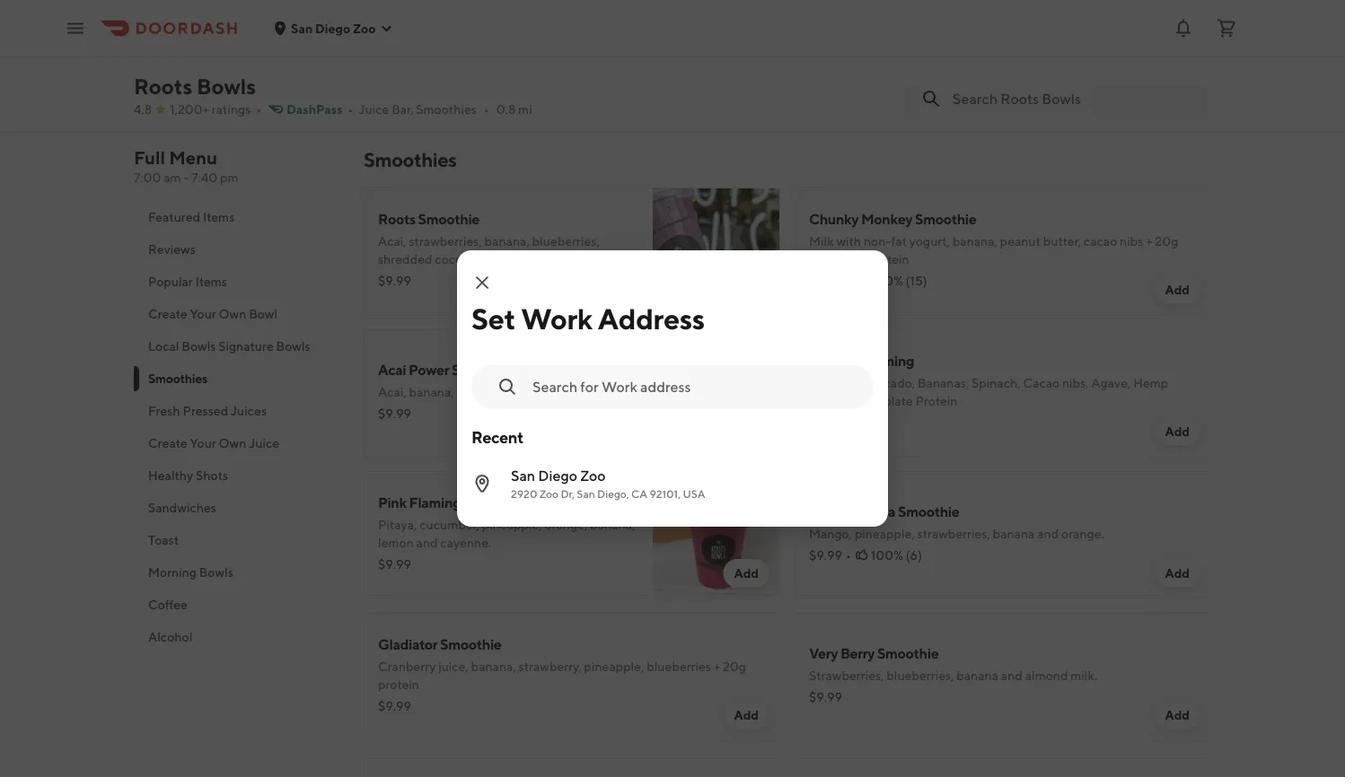 Task type: describe. For each thing, give the bounding box(es) containing it.
gladiator smoothie cranberry juice, banana, strawberry, pineapple, blueberries + 20g protein $9.99 add
[[378, 636, 759, 723]]

smoothie for mango
[[898, 503, 960, 520]]

+ inside purple moon ube base, white coconut base, granola, banana, strawberries, unsweet coconut, chopped almonds, cacao nibs, chia seeds + honey
[[716, 47, 722, 62]]

$9.99 down mango,
[[809, 548, 843, 563]]

banana, inside gladiator smoothie cranberry juice, banana, strawberry, pineapple, blueberries + 20g protein $9.99 add
[[471, 660, 516, 674]]

create your own juice button
[[134, 427, 342, 460]]

alcohol
[[148, 630, 192, 645]]

1,200+ ratings •
[[170, 102, 261, 117]]

banana, inside acai power smoothie acai, banana, cacao, blueberries, turmeric and almond milk. $9.99
[[409, 385, 454, 400]]

0 vertical spatial cacao
[[809, 353, 849, 370]]

granola,
[[556, 29, 601, 44]]

very
[[809, 645, 838, 662]]

morning
[[148, 565, 197, 580]]

toast
[[148, 533, 179, 548]]

bananas,
[[918, 376, 969, 391]]

1 horizontal spatial juice
[[359, 102, 389, 117]]

cacao dreaming milk with avocado, bananas, spinach, cacao nibs, agave, hemp seeds + chocolate protein
[[809, 353, 1169, 409]]

juice inside button
[[249, 436, 279, 451]]

zoo for san diego zoo 2920 zoo dr, san diego, ca 92101, usa
[[580, 467, 606, 485]]

+ inside gladiator smoothie cranberry juice, banana, strawberry, pineapple, blueberries + 20g protein $9.99 add
[[714, 660, 720, 674]]

diego for san diego zoo
[[315, 21, 350, 35]]

bar,
[[392, 102, 414, 117]]

1 base, from the left
[[407, 29, 437, 44]]

featured
[[148, 210, 200, 225]]

purple
[[378, 6, 420, 23]]

1 horizontal spatial zoo
[[540, 488, 559, 500]]

mango,
[[809, 527, 852, 542]]

• down mango,
[[846, 548, 851, 563]]

-
[[184, 170, 189, 185]]

coffee
[[148, 598, 188, 613]]

create your own bowl button
[[134, 298, 342, 331]]

full
[[134, 147, 165, 168]]

berry
[[841, 645, 875, 662]]

roots smoothie acai, strawberries, banana, blueberries, shredded coconut, granola and almond milk. $9.99
[[378, 211, 629, 288]]

create for create your own juice
[[148, 436, 187, 451]]

items for popular items
[[195, 274, 227, 289]]

cacao,
[[457, 385, 493, 400]]

+ inside cacao dreaming milk with avocado, bananas, spinach, cacao nibs, agave, hemp seeds + chocolate protein
[[844, 394, 851, 409]]

sandwiches button
[[134, 492, 342, 524]]

2 vertical spatial smoothies
[[148, 371, 207, 386]]

none radio containing san diego zoo
[[457, 455, 888, 513]]

moon
[[423, 6, 460, 23]]

mango
[[809, 503, 854, 520]]

coconut, inside roots smoothie acai, strawberries, banana, blueberries, shredded coconut, granola and almond milk. $9.99
[[435, 252, 485, 267]]

roots for roots smoothie acai, strawberries, banana, blueberries, shredded coconut, granola and almond milk. $9.99
[[378, 211, 416, 228]]

acai, inside roots smoothie acai, strawberries, banana, blueberries, shredded coconut, granola and almond milk. $9.99
[[378, 234, 407, 249]]

healthy shots
[[148, 468, 228, 483]]

1,200+
[[170, 102, 209, 117]]

fresh pressed juices
[[148, 404, 267, 419]]

2 horizontal spatial san
[[577, 488, 595, 500]]

strawberry,
[[519, 660, 582, 674]]

strawberries, inside purple moon ube base, white coconut base, granola, banana, strawberries, unsweet coconut, chopped almonds, cacao nibs, chia seeds + honey
[[651, 29, 724, 44]]

and inside very berry smoothie strawberries, blueberries, banana and almond milk. $9.99 add
[[1001, 669, 1023, 683]]

dashpass
[[287, 102, 343, 117]]

almonds,
[[535, 47, 587, 62]]

coconut, inside purple moon ube base, white coconut base, granola, banana, strawberries, unsweet coconut, chopped almonds, cacao nibs, chia seeds + honey
[[429, 47, 479, 62]]

white
[[439, 29, 471, 44]]

pineapple, inside gladiator smoothie cranberry juice, banana, strawberry, pineapple, blueberries + 20g protein $9.99 add
[[584, 660, 644, 674]]

(15)
[[906, 273, 927, 288]]

• right ratings
[[256, 102, 261, 117]]

featured items
[[148, 210, 235, 225]]

fresh
[[148, 404, 180, 419]]

add inside chunky monkey smoothie milk with non-fat yogurt, banana, peanut butter, cacao nibs + 20g chocolate protein 100% (15) add
[[1165, 282, 1190, 297]]

set work address
[[472, 302, 705, 335]]

acai, inside acai power smoothie acai, banana, cacao, blueberries, turmeric and almond milk. $9.99
[[378, 385, 407, 400]]

diego for san diego zoo 2920 zoo dr, san diego, ca 92101, usa
[[538, 467, 577, 485]]

popular items
[[148, 274, 227, 289]]

morning bowls button
[[134, 557, 342, 589]]

avocado,
[[864, 376, 915, 391]]

cacao inside purple moon ube base, white coconut base, granola, banana, strawberries, unsweet coconut, chopped almonds, cacao nibs, chia seeds + honey
[[589, 47, 623, 62]]

juice bar, smoothies • 0.8 mi
[[359, 102, 532, 117]]

work
[[521, 302, 593, 335]]

0 vertical spatial smoothies
[[416, 102, 477, 117]]

san diego zoo button
[[273, 21, 394, 35]]

healthy
[[148, 468, 193, 483]]

protein inside chunky monkey smoothie milk with non-fat yogurt, banana, peanut butter, cacao nibs + 20g chocolate protein 100% (15) add
[[868, 252, 909, 267]]

and inside mango mania smoothie mango, pineapple, strawberries, banana and orange.
[[1038, 527, 1059, 542]]

blueberries
[[647, 660, 711, 674]]

san diego zoo 2920 zoo dr, san diego, ca 92101, usa
[[511, 467, 706, 500]]

ca
[[631, 488, 648, 500]]

add button for chunky monkey smoothie
[[1154, 276, 1201, 304]]

add button for gladiator smoothie
[[723, 701, 770, 730]]

acai power smoothie acai, banana, cacao, blueberries, turmeric and almond milk. $9.99
[[378, 361, 713, 421]]

blueberries, inside roots smoothie acai, strawberries, banana, blueberries, shredded coconut, granola and almond milk. $9.99
[[532, 234, 600, 249]]

chocolate
[[809, 252, 866, 267]]

smoothie for pink
[[471, 494, 533, 511]]

with inside cacao dreaming milk with avocado, bananas, spinach, cacao nibs, agave, hemp seeds + chocolate protein
[[836, 376, 861, 391]]

$9.99 inside acai power smoothie acai, banana, cacao, blueberries, turmeric and almond milk. $9.99
[[378, 406, 411, 421]]

chunky
[[809, 211, 859, 228]]

juices
[[231, 404, 267, 419]]

hemp
[[1134, 376, 1169, 391]]

add inside gladiator smoothie cranberry juice, banana, strawberry, pineapple, blueberries + 20g protein $9.99 add
[[734, 708, 759, 723]]

and inside pink flamingo smoothie pitaya, cucumber, pineapple, orange, banana, lemon and cayenne. $9.99
[[416, 536, 438, 551]]

milk. inside acai power smoothie acai, banana, cacao, blueberries, turmeric and almond milk. $9.99
[[686, 385, 713, 400]]

protein inside gladiator smoothie cranberry juice, banana, strawberry, pineapple, blueberries + 20g protein $9.99 add
[[378, 678, 419, 692]]

banana, inside purple moon ube base, white coconut base, granola, banana, strawberries, unsweet coconut, chopped almonds, cacao nibs, chia seeds + honey
[[604, 29, 649, 44]]

diego,
[[597, 488, 629, 500]]

items for featured items
[[203, 210, 235, 225]]

open menu image
[[65, 18, 86, 39]]

100% (6)
[[871, 548, 922, 563]]

pink flamingo smoothie pitaya, cucumber, pineapple, orange, banana, lemon and cayenne. $9.99
[[378, 494, 635, 572]]

non-
[[864, 234, 891, 249]]

san for san diego zoo
[[291, 21, 313, 35]]

coconut
[[474, 29, 521, 44]]

yogurt,
[[910, 234, 950, 249]]

toast button
[[134, 524, 342, 557]]

2920
[[511, 488, 537, 500]]

honey
[[725, 47, 760, 62]]

nibs, inside cacao dreaming milk with avocado, bananas, spinach, cacao nibs, agave, hemp seeds + chocolate protein
[[1062, 376, 1089, 391]]

dr,
[[561, 488, 575, 500]]

$9.99 inside gladiator smoothie cranberry juice, banana, strawberry, pineapple, blueberries + 20g protein $9.99 add
[[378, 699, 411, 714]]

granola
[[488, 252, 530, 267]]

sandwiches
[[148, 501, 216, 516]]

popular items button
[[134, 266, 342, 298]]

1 vertical spatial cacao
[[1023, 376, 1060, 391]]

shots
[[196, 468, 228, 483]]

alcohol button
[[134, 621, 342, 654]]

pineapple, inside pink flamingo smoothie pitaya, cucumber, pineapple, orange, banana, lemon and cayenne. $9.99
[[482, 518, 542, 533]]

turmeric
[[566, 385, 614, 400]]

100% inside chunky monkey smoothie milk with non-fat yogurt, banana, peanut butter, cacao nibs + 20g chocolate protein 100% (15) add
[[871, 273, 904, 288]]

reviews
[[148, 242, 196, 257]]

orange.
[[1062, 527, 1104, 542]]

very berry smoothie strawberries, blueberries, banana and almond milk. $9.99 add
[[809, 645, 1190, 723]]

and inside roots smoothie acai, strawberries, banana, blueberries, shredded coconut, granola and almond milk. $9.99
[[533, 252, 554, 267]]

butter,
[[1043, 234, 1081, 249]]

milk inside cacao dreaming milk with avocado, bananas, spinach, cacao nibs, agave, hemp seeds + chocolate protein
[[809, 376, 834, 391]]

+ inside chunky monkey smoothie milk with non-fat yogurt, banana, peanut butter, cacao nibs + 20g chocolate protein 100% (15) add
[[1146, 234, 1153, 249]]

own for bowl
[[219, 307, 246, 322]]

$9.99 inside very berry smoothie strawberries, blueberries, banana and almond milk. $9.99 add
[[809, 690, 843, 705]]

bowls for morning bowls
[[199, 565, 233, 580]]

• right dashpass
[[348, 102, 353, 117]]

fresh pressed juices button
[[134, 395, 342, 427]]



Task type: vqa. For each thing, say whether or not it's contained in the screenshot.


Task type: locate. For each thing, give the bounding box(es) containing it.
cranberry
[[378, 660, 436, 674]]

create your own bowl
[[148, 307, 278, 322]]

strawberries, up chia
[[651, 29, 724, 44]]

milk up chocolate
[[809, 234, 834, 249]]

chopped
[[482, 47, 533, 62]]

items up reviews button
[[203, 210, 235, 225]]

1 vertical spatial milk
[[809, 376, 834, 391]]

+ left honey at the right
[[716, 47, 722, 62]]

1 horizontal spatial diego
[[538, 467, 577, 485]]

0 vertical spatial items
[[203, 210, 235, 225]]

100%
[[871, 273, 904, 288], [871, 548, 904, 563]]

almond inside acai power smoothie acai, banana, cacao, blueberries, turmeric and almond milk. $9.99
[[641, 385, 684, 400]]

2 horizontal spatial milk.
[[1071, 669, 1098, 683]]

full menu 7:00 am - 7:40 pm
[[134, 147, 238, 185]]

0 horizontal spatial cacao
[[809, 353, 849, 370]]

strawberries, up shredded
[[409, 234, 482, 249]]

smoothie right berry
[[877, 645, 939, 662]]

zoo
[[353, 21, 376, 35], [580, 467, 606, 485], [540, 488, 559, 500]]

add inside very berry smoothie strawberries, blueberries, banana and almond milk. $9.99 add
[[1165, 708, 1190, 723]]

0 horizontal spatial base,
[[407, 29, 437, 44]]

add button for cacao dreaming
[[1154, 418, 1201, 446]]

diego left ube
[[315, 21, 350, 35]]

juice down juices
[[249, 436, 279, 451]]

protein down cranberry
[[378, 678, 419, 692]]

mango mania smoothie mango, pineapple, strawberries, banana and orange.
[[809, 503, 1104, 542]]

usa
[[683, 488, 706, 500]]

smoothie up yogurt,
[[915, 211, 977, 228]]

smoothies
[[416, 102, 477, 117], [364, 148, 457, 172], [148, 371, 207, 386]]

seeds
[[681, 47, 713, 62], [809, 394, 842, 409]]

monkey
[[861, 211, 913, 228]]

None radio
[[457, 455, 888, 513]]

1 horizontal spatial nibs,
[[1062, 376, 1089, 391]]

smoothie up (6)
[[898, 503, 960, 520]]

acai, up shredded
[[378, 234, 407, 249]]

zoo for san diego zoo
[[353, 21, 376, 35]]

menu
[[169, 147, 217, 168]]

banana,
[[604, 29, 649, 44], [485, 234, 530, 249], [953, 234, 998, 249], [409, 385, 454, 400], [590, 518, 635, 533], [471, 660, 516, 674]]

agave,
[[1092, 376, 1131, 391]]

items inside featured items button
[[203, 210, 235, 225]]

dreaming
[[852, 353, 914, 370]]

juice,
[[438, 660, 469, 674]]

milk left avocado,
[[809, 376, 834, 391]]

diego up "dr,"
[[538, 467, 577, 485]]

morning bowls
[[148, 565, 233, 580]]

roots for roots bowls
[[134, 73, 192, 99]]

nibs, inside purple moon ube base, white coconut base, granola, banana, strawberries, unsweet coconut, chopped almonds, cacao nibs, chia seeds + honey
[[625, 47, 652, 62]]

$9.99 down strawberries,
[[809, 690, 843, 705]]

Search for Work address text field
[[533, 377, 856, 397]]

banana, down diego,
[[590, 518, 635, 533]]

2 with from the top
[[836, 376, 861, 391]]

0 vertical spatial san
[[291, 21, 313, 35]]

unsweet
[[378, 47, 427, 62]]

roots up shredded
[[378, 211, 416, 228]]

banana
[[993, 527, 1035, 542], [957, 669, 999, 683]]

bowls down bowl
[[276, 339, 310, 354]]

coffee button
[[134, 589, 342, 621]]

bowls for local bowls signature bowls
[[182, 339, 216, 354]]

1 vertical spatial your
[[190, 436, 216, 451]]

2 milk from the top
[[809, 376, 834, 391]]

+ left chocolate
[[844, 394, 851, 409]]

san up 2920
[[511, 467, 535, 485]]

0 horizontal spatial seeds
[[681, 47, 713, 62]]

almond inside very berry smoothie strawberries, blueberries, banana and almond milk. $9.99 add
[[1025, 669, 1068, 683]]

blueberries, right strawberries,
[[887, 669, 954, 683]]

0 vertical spatial almond
[[557, 252, 600, 267]]

1 horizontal spatial cacao
[[1084, 234, 1117, 249]]

create for create your own bowl
[[148, 307, 187, 322]]

1 milk from the top
[[809, 234, 834, 249]]

1 vertical spatial 20g
[[723, 660, 746, 674]]

banana, inside roots smoothie acai, strawberries, banana, blueberries, shredded coconut, granola and almond milk. $9.99
[[485, 234, 530, 249]]

roots smoothie image
[[653, 188, 780, 315]]

0 vertical spatial roots
[[134, 73, 192, 99]]

1 vertical spatial acai,
[[378, 385, 407, 400]]

1 horizontal spatial protein
[[868, 252, 909, 267]]

mania
[[856, 503, 896, 520]]

0 vertical spatial your
[[190, 307, 216, 322]]

purple moon ube base, white coconut base, granola, banana, strawberries, unsweet coconut, chopped almonds, cacao nibs, chia seeds + honey
[[378, 6, 760, 62]]

smoothie for chunky
[[915, 211, 977, 228]]

1 vertical spatial seeds
[[809, 394, 842, 409]]

milk. inside roots smoothie acai, strawberries, banana, blueberries, shredded coconut, granola and almond milk. $9.99
[[602, 252, 629, 267]]

smoothie inside acai power smoothie acai, banana, cacao, blueberries, turmeric and almond milk. $9.99
[[452, 361, 513, 379]]

banana, right granola,
[[604, 29, 649, 44]]

0 horizontal spatial 20g
[[723, 660, 746, 674]]

0 vertical spatial coconut,
[[429, 47, 479, 62]]

strawberries, inside mango mania smoothie mango, pineapple, strawberries, banana and orange.
[[917, 527, 990, 542]]

ube
[[378, 29, 405, 44]]

$9.99 down "acai"
[[378, 406, 411, 421]]

flamingo
[[409, 494, 469, 511]]

2 horizontal spatial almond
[[1025, 669, 1068, 683]]

2 horizontal spatial pineapple,
[[855, 527, 915, 542]]

own left bowl
[[219, 307, 246, 322]]

1 vertical spatial almond
[[641, 385, 684, 400]]

items
[[203, 210, 235, 225], [195, 274, 227, 289]]

cacao down granola,
[[589, 47, 623, 62]]

healthy shots button
[[134, 460, 342, 492]]

(6)
[[906, 548, 922, 563]]

smoothie up cacao,
[[452, 361, 513, 379]]

blueberries, inside very berry smoothie strawberries, blueberries, banana and almond milk. $9.99 add
[[887, 669, 954, 683]]

• left 0.8
[[484, 102, 489, 117]]

add
[[1165, 282, 1190, 297], [1165, 424, 1190, 439], [734, 566, 759, 581], [1165, 566, 1190, 581], [734, 708, 759, 723], [1165, 708, 1190, 723]]

smoothie
[[418, 211, 480, 228], [915, 211, 977, 228], [452, 361, 513, 379], [471, 494, 533, 511], [898, 503, 960, 520], [440, 636, 502, 653], [877, 645, 939, 662]]

orange,
[[545, 518, 588, 533]]

bowls right local
[[182, 339, 216, 354]]

base, up unsweet at the top of page
[[407, 29, 437, 44]]

add button for very berry smoothie
[[1154, 701, 1201, 730]]

seeds right chia
[[681, 47, 713, 62]]

1 vertical spatial blueberries,
[[496, 385, 563, 400]]

20g inside gladiator smoothie cranberry juice, banana, strawberry, pineapple, blueberries + 20g protein $9.99 add
[[723, 660, 746, 674]]

coconut,
[[429, 47, 479, 62], [435, 252, 485, 267]]

0 vertical spatial 20g
[[1155, 234, 1179, 249]]

0 horizontal spatial nibs,
[[625, 47, 652, 62]]

items inside popular items button
[[195, 274, 227, 289]]

smoothie inside very berry smoothie strawberries, blueberries, banana and almond milk. $9.99 add
[[877, 645, 939, 662]]

cacao inside chunky monkey smoothie milk with non-fat yogurt, banana, peanut butter, cacao nibs + 20g chocolate protein 100% (15) add
[[1084, 234, 1117, 249]]

coconut, up close set work address image
[[435, 252, 485, 267]]

1 horizontal spatial 20g
[[1155, 234, 1179, 249]]

smoothies down bar,
[[364, 148, 457, 172]]

0 vertical spatial nibs,
[[625, 47, 652, 62]]

2 vertical spatial milk.
[[1071, 669, 1098, 683]]

1 horizontal spatial almond
[[641, 385, 684, 400]]

your down popular items
[[190, 307, 216, 322]]

own for juice
[[219, 436, 246, 451]]

smoothie up shredded
[[418, 211, 480, 228]]

2 horizontal spatial zoo
[[580, 467, 606, 485]]

1 vertical spatial diego
[[538, 467, 577, 485]]

chia
[[654, 47, 678, 62]]

0 horizontal spatial zoo
[[353, 21, 376, 35]]

1 vertical spatial with
[[836, 376, 861, 391]]

fat
[[891, 234, 907, 249]]

add button for mango mania smoothie
[[1154, 560, 1201, 588]]

1 vertical spatial create
[[148, 436, 187, 451]]

1 horizontal spatial strawberries,
[[651, 29, 724, 44]]

chocolate
[[854, 394, 913, 409]]

smoothie up cayenne.
[[471, 494, 533, 511]]

seeds inside cacao dreaming milk with avocado, bananas, spinach, cacao nibs, agave, hemp seeds + chocolate protein
[[809, 394, 842, 409]]

1 vertical spatial milk.
[[686, 385, 713, 400]]

add button
[[1154, 276, 1201, 304], [1154, 418, 1201, 446], [723, 560, 770, 588], [1154, 560, 1201, 588], [723, 701, 770, 730], [1154, 701, 1201, 730]]

cacao right spinach,
[[1023, 376, 1060, 391]]

7:00
[[134, 170, 161, 185]]

1 your from the top
[[190, 307, 216, 322]]

1 100% from the top
[[871, 273, 904, 288]]

1 vertical spatial coconut,
[[435, 252, 485, 267]]

strawberries,
[[809, 669, 884, 683]]

0 vertical spatial zoo
[[353, 21, 376, 35]]

0 vertical spatial protein
[[868, 252, 909, 267]]

1 vertical spatial strawberries,
[[409, 234, 482, 249]]

smoothie inside pink flamingo smoothie pitaya, cucumber, pineapple, orange, banana, lemon and cayenne. $9.99
[[471, 494, 533, 511]]

1 own from the top
[[219, 307, 246, 322]]

your for bowl
[[190, 307, 216, 322]]

pink
[[378, 494, 407, 511]]

smoothie for acai
[[452, 361, 513, 379]]

smoothies right bar,
[[416, 102, 477, 117]]

own down fresh pressed juices button
[[219, 436, 246, 451]]

strawberries,
[[651, 29, 724, 44], [409, 234, 482, 249], [917, 527, 990, 542]]

banana, inside pink flamingo smoothie pitaya, cucumber, pineapple, orange, banana, lemon and cayenne. $9.99
[[590, 518, 635, 533]]

1 vertical spatial own
[[219, 436, 246, 451]]

san right "dr,"
[[577, 488, 595, 500]]

1 vertical spatial smoothies
[[364, 148, 457, 172]]

2 base, from the left
[[523, 29, 553, 44]]

1 vertical spatial 100%
[[871, 548, 904, 563]]

blueberries,
[[532, 234, 600, 249], [496, 385, 563, 400], [887, 669, 954, 683]]

0 horizontal spatial protein
[[378, 678, 419, 692]]

0 horizontal spatial pineapple,
[[482, 518, 542, 533]]

ratings
[[212, 102, 251, 117]]

1 horizontal spatial base,
[[523, 29, 553, 44]]

blueberries, inside acai power smoothie acai, banana, cacao, blueberries, turmeric and almond milk. $9.99
[[496, 385, 563, 400]]

smoothie inside gladiator smoothie cranberry juice, banana, strawberry, pineapple, blueberries + 20g protein $9.99 add
[[440, 636, 502, 653]]

close set work address image
[[472, 272, 493, 294]]

cacao left 'dreaming'
[[809, 353, 849, 370]]

am
[[164, 170, 181, 185]]

create up 'healthy'
[[148, 436, 187, 451]]

your down pressed
[[190, 436, 216, 451]]

1 vertical spatial protein
[[378, 678, 419, 692]]

banana, right juice,
[[471, 660, 516, 674]]

1 vertical spatial san
[[511, 467, 535, 485]]

2 horizontal spatial strawberries,
[[917, 527, 990, 542]]

1 with from the top
[[836, 234, 861, 249]]

20g right blueberries
[[723, 660, 746, 674]]

featured items button
[[134, 201, 342, 234]]

+ right nibs
[[1146, 234, 1153, 249]]

smoothie up juice,
[[440, 636, 502, 653]]

1 horizontal spatial pineapple,
[[584, 660, 644, 674]]

power
[[409, 361, 449, 379]]

gladiator
[[378, 636, 438, 653]]

strawberries, inside roots smoothie acai, strawberries, banana, blueberries, shredded coconut, granola and almond milk. $9.99
[[409, 234, 482, 249]]

20g inside chunky monkey smoothie milk with non-fat yogurt, banana, peanut butter, cacao nibs + 20g chocolate protein 100% (15) add
[[1155, 234, 1179, 249]]

smoothie inside roots smoothie acai, strawberries, banana, blueberries, shredded coconut, granola and almond milk. $9.99
[[418, 211, 480, 228]]

bowls
[[197, 73, 256, 99], [182, 339, 216, 354], [276, 339, 310, 354], [199, 565, 233, 580]]

0 vertical spatial own
[[219, 307, 246, 322]]

+ right blueberries
[[714, 660, 720, 674]]

2 vertical spatial almond
[[1025, 669, 1068, 683]]

banana, inside chunky monkey smoothie milk with non-fat yogurt, banana, peanut butter, cacao nibs + 20g chocolate protein 100% (15) add
[[953, 234, 998, 249]]

0 vertical spatial cacao
[[589, 47, 623, 62]]

0 vertical spatial with
[[836, 234, 861, 249]]

roots inside roots smoothie acai, strawberries, banana, blueberries, shredded coconut, granola and almond milk. $9.99
[[378, 211, 416, 228]]

0 horizontal spatial almond
[[557, 252, 600, 267]]

1 horizontal spatial seeds
[[809, 394, 842, 409]]

1 vertical spatial juice
[[249, 436, 279, 451]]

smoothie inside chunky monkey smoothie milk with non-fat yogurt, banana, peanut butter, cacao nibs + 20g chocolate protein 100% (15) add
[[915, 211, 977, 228]]

0 vertical spatial seeds
[[681, 47, 713, 62]]

1 horizontal spatial milk.
[[686, 385, 713, 400]]

0 vertical spatial diego
[[315, 21, 350, 35]]

0 vertical spatial strawberries,
[[651, 29, 724, 44]]

2 vertical spatial strawberries,
[[917, 527, 990, 542]]

bowls inside button
[[199, 565, 233, 580]]

pineapple, inside mango mania smoothie mango, pineapple, strawberries, banana and orange.
[[855, 527, 915, 542]]

2 acai, from the top
[[378, 385, 407, 400]]

0 horizontal spatial strawberries,
[[409, 234, 482, 249]]

$9.99 •
[[809, 548, 851, 563]]

your
[[190, 307, 216, 322], [190, 436, 216, 451]]

reviews button
[[134, 234, 342, 266]]

acai,
[[378, 234, 407, 249], [378, 385, 407, 400]]

roots up 4.8
[[134, 73, 192, 99]]

almond inside roots smoothie acai, strawberries, banana, blueberries, shredded coconut, granola and almond milk. $9.99
[[557, 252, 600, 267]]

1 vertical spatial items
[[195, 274, 227, 289]]

items up create your own bowl
[[195, 274, 227, 289]]

create down the 'popular'
[[148, 307, 187, 322]]

0 horizontal spatial milk.
[[602, 252, 629, 267]]

$9.99 down lemon
[[378, 557, 411, 572]]

0 horizontal spatial roots
[[134, 73, 192, 99]]

1 vertical spatial nibs,
[[1062, 376, 1089, 391]]

0.8
[[496, 102, 516, 117]]

2 vertical spatial zoo
[[540, 488, 559, 500]]

milk inside chunky monkey smoothie milk with non-fat yogurt, banana, peanut butter, cacao nibs + 20g chocolate protein 100% (15) add
[[809, 234, 834, 249]]

nibs
[[1120, 234, 1144, 249]]

roots bowls
[[134, 73, 256, 99]]

100% left (6)
[[871, 548, 904, 563]]

blueberries, up work
[[532, 234, 600, 249]]

chunky monkey smoothie milk with non-fat yogurt, banana, peanut butter, cacao nibs + 20g chocolate protein 100% (15) add
[[809, 211, 1190, 297]]

milk. inside very berry smoothie strawberries, blueberries, banana and almond milk. $9.99 add
[[1071, 669, 1098, 683]]

pineapple, down mania on the right
[[855, 527, 915, 542]]

acai
[[378, 361, 406, 379]]

20g
[[1155, 234, 1179, 249], [723, 660, 746, 674]]

pineapple,
[[482, 518, 542, 533], [855, 527, 915, 542], [584, 660, 644, 674]]

banana, right yogurt,
[[953, 234, 998, 249]]

with inside chunky monkey smoothie milk with non-fat yogurt, banana, peanut butter, cacao nibs + 20g chocolate protein 100% (15) add
[[836, 234, 861, 249]]

$9.99 down shredded
[[378, 273, 411, 288]]

pineapple, right strawberry,
[[584, 660, 644, 674]]

1 vertical spatial cacao
[[1084, 234, 1117, 249]]

bowls down toast button
[[199, 565, 233, 580]]

1 vertical spatial roots
[[378, 211, 416, 228]]

cacao
[[809, 353, 849, 370], [1023, 376, 1060, 391]]

0 vertical spatial juice
[[359, 102, 389, 117]]

$9.99 inside pink flamingo smoothie pitaya, cucumber, pineapple, orange, banana, lemon and cayenne. $9.99
[[378, 557, 411, 572]]

banana, down power
[[409, 385, 454, 400]]

1 vertical spatial banana
[[957, 669, 999, 683]]

nibs, left chia
[[625, 47, 652, 62]]

mi
[[518, 102, 532, 117]]

acai, down "acai"
[[378, 385, 407, 400]]

smoothie inside mango mania smoothie mango, pineapple, strawberries, banana and orange.
[[898, 503, 960, 520]]

pressed
[[183, 404, 228, 419]]

92101,
[[650, 488, 681, 500]]

100% left (15)
[[871, 273, 904, 288]]

pink flamingo smoothie image
[[653, 472, 780, 599]]

juice left bar,
[[359, 102, 389, 117]]

bowls for roots bowls
[[197, 73, 256, 99]]

0 vertical spatial blueberries,
[[532, 234, 600, 249]]

0 vertical spatial acai,
[[378, 234, 407, 249]]

2 own from the top
[[219, 436, 246, 451]]

banana inside very berry smoothie strawberries, blueberries, banana and almond milk. $9.99 add
[[957, 669, 999, 683]]

signature
[[218, 339, 274, 354]]

1 vertical spatial zoo
[[580, 467, 606, 485]]

seeds left chocolate
[[809, 394, 842, 409]]

diego inside san diego zoo 2920 zoo dr, san diego, ca 92101, usa
[[538, 467, 577, 485]]

1 create from the top
[[148, 307, 187, 322]]

zoo left ube
[[353, 21, 376, 35]]

local bowls signature bowls button
[[134, 331, 342, 363]]

0 vertical spatial milk
[[809, 234, 834, 249]]

pineapple, down 2920
[[482, 518, 542, 533]]

local
[[148, 339, 179, 354]]

1 horizontal spatial cacao
[[1023, 376, 1060, 391]]

1 horizontal spatial san
[[511, 467, 535, 485]]

zoo up diego,
[[580, 467, 606, 485]]

cacao left nibs
[[1084, 234, 1117, 249]]

$9.99 inside roots smoothie acai, strawberries, banana, blueberries, shredded coconut, granola and almond milk. $9.99
[[378, 273, 411, 288]]

4.8
[[134, 102, 152, 117]]

2 vertical spatial san
[[577, 488, 595, 500]]

banana, up granola
[[485, 234, 530, 249]]

0 vertical spatial create
[[148, 307, 187, 322]]

2 your from the top
[[190, 436, 216, 451]]

0 horizontal spatial san
[[291, 21, 313, 35]]

san for san diego zoo 2920 zoo dr, san diego, ca 92101, usa
[[511, 467, 535, 485]]

nibs, left agave,
[[1062, 376, 1089, 391]]

0 vertical spatial 100%
[[871, 273, 904, 288]]

20g right nibs
[[1155, 234, 1179, 249]]

and inside acai power smoothie acai, banana, cacao, blueberries, turmeric and almond milk. $9.99
[[617, 385, 638, 400]]

2 100% from the top
[[871, 548, 904, 563]]

protein down fat
[[868, 252, 909, 267]]

peanut
[[1000, 234, 1041, 249]]

0 vertical spatial banana
[[993, 527, 1035, 542]]

san up dashpass
[[291, 21, 313, 35]]

0 horizontal spatial juice
[[249, 436, 279, 451]]

your for juice
[[190, 436, 216, 451]]

smoothie for very
[[877, 645, 939, 662]]

blueberries, right cacao,
[[496, 385, 563, 400]]

zoo left "dr,"
[[540, 488, 559, 500]]

0 vertical spatial milk.
[[602, 252, 629, 267]]

2 create from the top
[[148, 436, 187, 451]]

1 acai, from the top
[[378, 234, 407, 249]]

base, up almonds,
[[523, 29, 553, 44]]

juice
[[359, 102, 389, 117], [249, 436, 279, 451]]

protein
[[916, 394, 958, 409]]

strawberries, up (6)
[[917, 527, 990, 542]]

coconut, down white
[[429, 47, 479, 62]]

0 horizontal spatial cacao
[[589, 47, 623, 62]]

notification bell image
[[1173, 18, 1194, 39]]

banana inside mango mania smoothie mango, pineapple, strawberries, banana and orange.
[[993, 527, 1035, 542]]

smoothies up fresh
[[148, 371, 207, 386]]

bowls up ratings
[[197, 73, 256, 99]]

$9.99 down cranberry
[[378, 699, 411, 714]]

1 horizontal spatial roots
[[378, 211, 416, 228]]

dashpass •
[[287, 102, 353, 117]]

local bowls signature bowls
[[148, 339, 310, 354]]

0 horizontal spatial diego
[[315, 21, 350, 35]]

bowl
[[249, 307, 278, 322]]

2 vertical spatial blueberries,
[[887, 669, 954, 683]]

0 items, open order cart image
[[1216, 18, 1238, 39]]

seeds inside purple moon ube base, white coconut base, granola, banana, strawberries, unsweet coconut, chopped almonds, cacao nibs, chia seeds + honey
[[681, 47, 713, 62]]

Item Search search field
[[953, 89, 1197, 109]]



